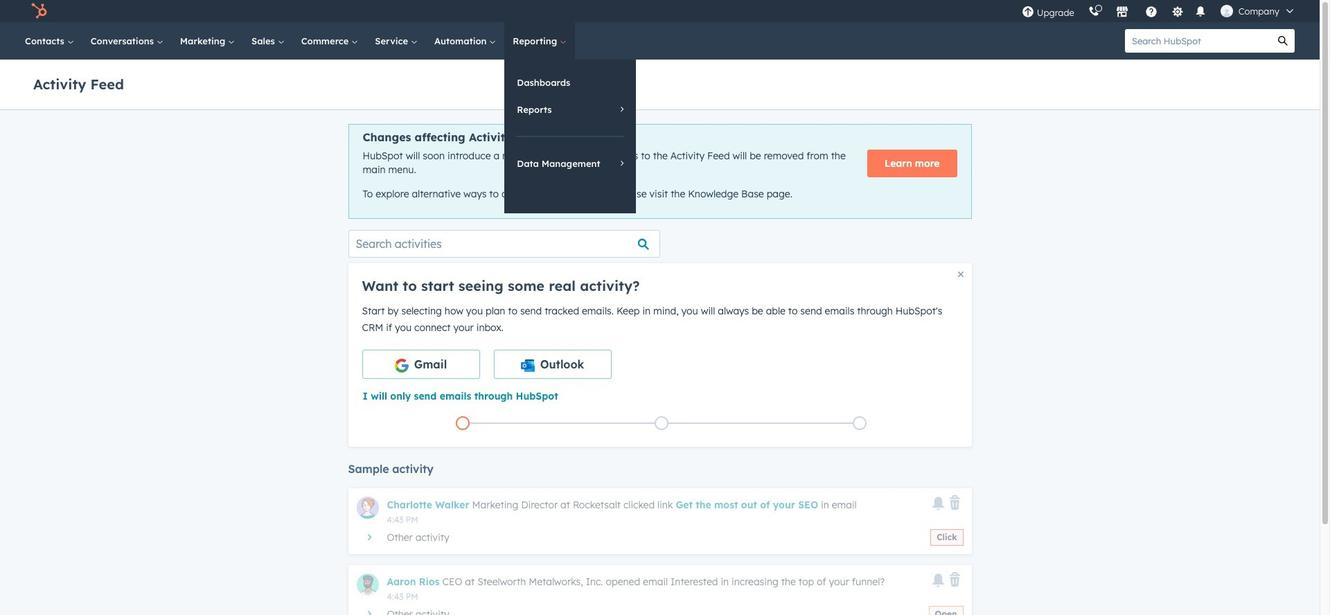 Task type: describe. For each thing, give the bounding box(es) containing it.
Search activities search field
[[348, 230, 660, 258]]

reporting menu
[[505, 60, 637, 214]]



Task type: vqa. For each thing, say whether or not it's contained in the screenshot.
Marketplaces image
yes



Task type: locate. For each thing, give the bounding box(es) containing it.
Search HubSpot search field
[[1126, 29, 1272, 53]]

onboarding.steps.sendtrackedemailingmail.title image
[[658, 420, 665, 428]]

close image
[[958, 272, 964, 277]]

menu
[[1015, 0, 1304, 22]]

None checkbox
[[494, 350, 612, 379]]

jacob simon image
[[1221, 5, 1234, 17]]

onboarding.steps.finalstep.title image
[[857, 420, 864, 428]]

None checkbox
[[362, 350, 480, 379]]

list
[[364, 414, 960, 433]]

marketplaces image
[[1117, 6, 1129, 19]]



